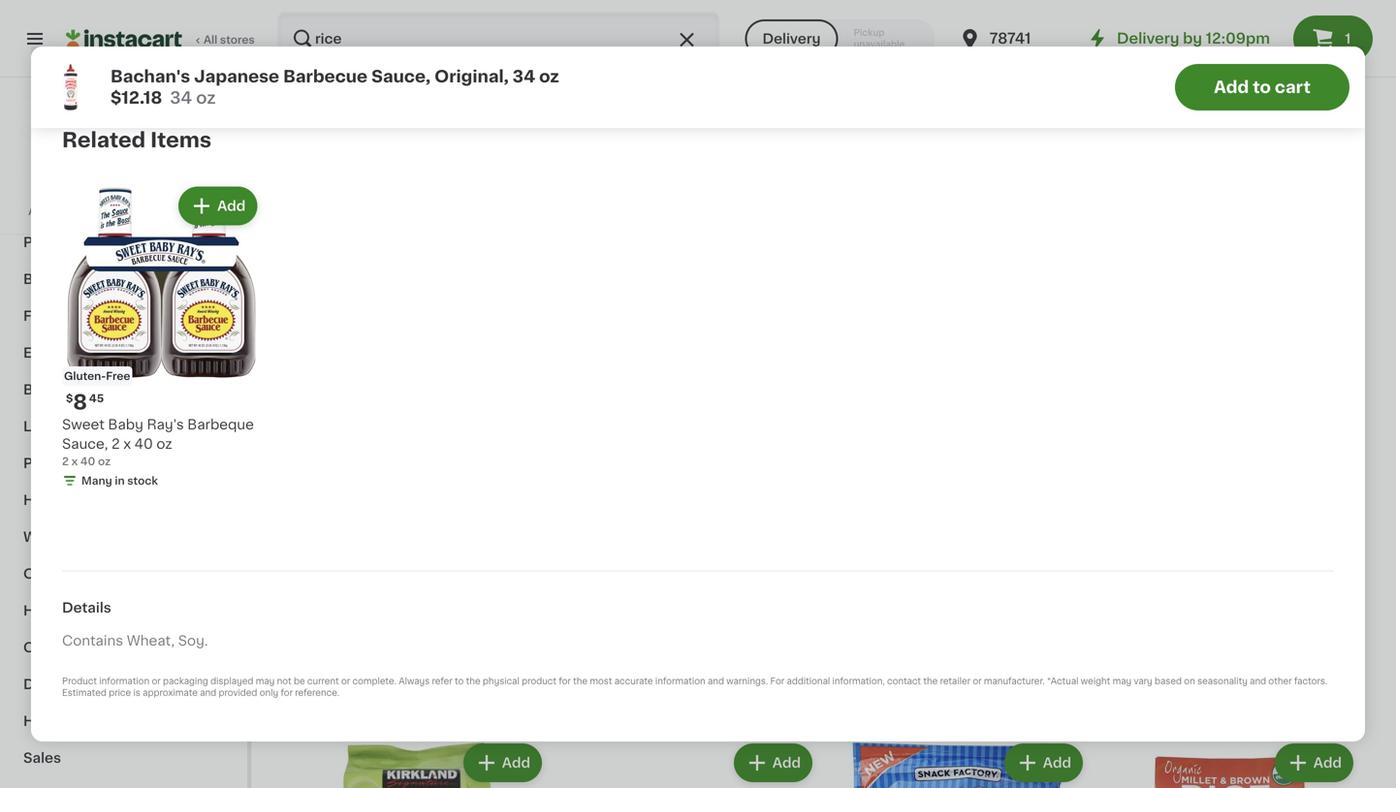 Task type: vqa. For each thing, say whether or not it's contained in the screenshot.
bottom Costco
yes



Task type: describe. For each thing, give the bounding box(es) containing it.
1 horizontal spatial 8
[[277, 39, 284, 50]]

truff
[[62, 20, 94, 34]]

spicy,
[[860, 20, 902, 34]]

12 inside 'truff original hot sauce, 2 x 6 oz 2 x 12 oz'
[[80, 59, 92, 69]]

& for cleaning
[[89, 641, 100, 655]]

0 vertical spatial for
[[559, 678, 571, 687]]

2 beyond from the top
[[492, 20, 545, 34]]

liquor
[[23, 420, 68, 434]]

related
[[62, 130, 146, 150]]

3 or from the left
[[973, 678, 982, 687]]

chicken
[[706, 20, 762, 34]]

wine
[[23, 531, 59, 544]]

78741 button
[[959, 12, 1075, 66]]

not
[[277, 678, 292, 687]]

snacks & candy link
[[12, 187, 236, 224]]

all stores
[[204, 34, 255, 45]]

29
[[921, 39, 935, 50]]

home
[[23, 715, 65, 729]]

ray's
[[147, 418, 184, 432]]

candy
[[92, 199, 138, 212]]

product group inside item carousel region
[[62, 183, 261, 493]]

0 horizontal spatial 40
[[80, 456, 95, 467]]

1 information from the left
[[99, 678, 150, 687]]

to inside "add costco membership to save" link
[[168, 206, 179, 217]]

bachan's
[[111, 68, 190, 85]]

gluten-
[[64, 371, 106, 382]]

1 horizontal spatial 12
[[296, 39, 307, 50]]

contains
[[62, 635, 123, 648]]

just
[[706, 1, 736, 15]]

household link
[[12, 77, 236, 114]]

2 horizontal spatial and
[[1251, 678, 1267, 687]]

truff original hot sauce, 2 x 6 oz 2 x 12 oz
[[62, 20, 251, 69]]

oz inside button
[[579, 673, 591, 683]]

product information or packaging displayed may not be current or complete. always refer to the physical product for the most accurate information and warnings. for additional information, contact the retailer or manufacturer. *actual weight may vary based on seasonality and other factors. estimated price is approximate and provided only for reference.
[[62, 678, 1328, 698]]

cleaning & laundry
[[23, 641, 161, 655]]

dairy
[[69, 678, 107, 692]]

hard beverages
[[23, 604, 135, 618]]

snacks
[[23, 199, 74, 212]]

& for meat
[[63, 162, 74, 176]]

56
[[562, 673, 576, 683]]

factors.
[[1295, 678, 1328, 687]]

4
[[492, 40, 501, 53]]

bare
[[740, 1, 771, 15]]

breaded
[[824, 1, 882, 15]]

paper goods
[[23, 457, 114, 470]]

sauce, inside sweet baby ray's barbeque sauce, 2 x 40 oz 2 x 40 oz
[[62, 437, 108, 451]]

to inside product information or packaging displayed may not be current or complete. always refer to the physical product for the most accurate information and warnings. for additional information, contact the retailer or manufacturer. *actual weight may vary based on seasonality and other factors. estimated price is approximate and provided only for reference.
[[455, 678, 464, 687]]

always
[[399, 678, 430, 687]]

0 vertical spatial 40
[[135, 437, 153, 451]]

78741
[[990, 32, 1032, 46]]

1 vertical spatial 34
[[170, 90, 192, 106]]

oz up the barbecue
[[310, 39, 322, 50]]

soy.
[[178, 635, 208, 648]]

add for add button under "factors."
[[1314, 757, 1343, 770]]

barbeque
[[188, 418, 254, 432]]

add button down "factors."
[[1277, 746, 1352, 781]]

deli & dairy
[[23, 678, 107, 692]]

delivery by 12:09pm
[[1118, 32, 1271, 46]]

1 may from the left
[[256, 678, 275, 687]]

information,
[[833, 678, 885, 687]]

goods for home goods
[[69, 715, 115, 729]]

56 oz
[[562, 673, 591, 683]]

hard
[[23, 604, 57, 618]]

cleaning & laundry link
[[12, 630, 236, 666]]

complete.
[[353, 678, 397, 687]]

& for snacks
[[77, 199, 89, 212]]

instacart logo image
[[66, 27, 182, 50]]

price
[[109, 689, 131, 698]]

deli
[[23, 678, 51, 692]]

0 horizontal spatial and
[[200, 689, 217, 698]]

45
[[89, 393, 104, 404]]

approximate
[[143, 689, 198, 698]]

electronics
[[23, 346, 103, 360]]

add button down "*actual"
[[1007, 746, 1082, 781]]

$12.18
[[111, 90, 162, 106]]

lbs
[[719, 40, 739, 53]]

1 vertical spatial costco
[[53, 206, 93, 217]]

seasonality
[[1198, 678, 1248, 687]]

add button down physical
[[465, 746, 540, 781]]

*actual
[[1048, 678, 1079, 687]]

electronics link
[[12, 335, 236, 372]]

by
[[1184, 32, 1203, 46]]

stock inside product group
[[127, 476, 158, 486]]

health
[[23, 494, 70, 507]]

home goods link
[[12, 703, 236, 740]]

guarantee
[[149, 187, 206, 197]]

personal
[[88, 494, 149, 507]]

original,
[[435, 68, 509, 85]]

(14)
[[1207, 42, 1227, 52]]

stores
[[220, 34, 255, 45]]

strips,
[[813, 20, 857, 34]]

1 or from the left
[[152, 678, 161, 687]]

costco logo image
[[105, 101, 142, 138]]

liquor link
[[12, 408, 236, 445]]

burger
[[548, 20, 594, 34]]

care
[[152, 494, 186, 507]]

meat & seafood link
[[12, 150, 236, 187]]

oz right "39.8"
[[519, 77, 532, 87]]

refer
[[432, 678, 453, 687]]

based
[[627, 1, 670, 15]]

3 the from the left
[[924, 678, 938, 687]]

sweet baby ray's barbeque sauce, 2 x 40 oz 2 x 40 oz
[[62, 418, 254, 467]]

1 the from the left
[[466, 678, 481, 687]]

sweet
[[62, 418, 105, 432]]

1 horizontal spatial costco
[[98, 145, 149, 158]]

many in stock inside item carousel region
[[81, 476, 158, 486]]

oz right "6"
[[75, 40, 90, 53]]

barbecue
[[283, 68, 368, 85]]

goods for paper goods
[[68, 457, 114, 470]]

1 horizontal spatial 34
[[513, 68, 536, 85]]

add costco membership to save link
[[28, 204, 219, 219]]

gluten-free
[[64, 371, 130, 382]]

many inside product group
[[81, 476, 112, 486]]

1 horizontal spatial stock
[[342, 59, 373, 69]]

lightly
[[774, 1, 821, 15]]

details
[[62, 602, 111, 615]]

hard beverages link
[[12, 593, 236, 630]]

1 beyond from the top
[[492, 1, 545, 15]]

oz inside button
[[937, 39, 950, 50]]

& for deli
[[54, 678, 66, 692]]

wheat,
[[127, 635, 175, 648]]

oz down ray's
[[157, 437, 172, 451]]



Task type: locate. For each thing, give the bounding box(es) containing it.
add down "*actual"
[[1044, 757, 1072, 770]]

2 may from the left
[[1113, 678, 1132, 687]]

information right accurate
[[656, 678, 706, 687]]

goods down estimated
[[69, 715, 115, 729]]

1 vertical spatial 12
[[80, 59, 92, 69]]

29 oz
[[921, 39, 950, 50]]

or right current
[[341, 678, 350, 687]]

1 horizontal spatial and
[[708, 678, 725, 687]]

0 vertical spatial 34
[[513, 68, 536, 85]]

0 vertical spatial meat
[[548, 1, 583, 15]]

1 vertical spatial baby
[[108, 418, 143, 432]]

pets
[[23, 236, 55, 249]]

0 horizontal spatial 8
[[73, 392, 87, 413]]

2 vertical spatial goods
[[69, 715, 115, 729]]

baby inside sweet baby ray's barbeque sauce, 2 x 40 oz 2 x 40 oz
[[108, 418, 143, 432]]

add down "factors."
[[1314, 757, 1343, 770]]

oz down instacart logo
[[94, 59, 107, 69]]

2 the from the left
[[573, 678, 588, 687]]

oz down "japanese"
[[196, 90, 216, 106]]

0 vertical spatial many
[[296, 59, 327, 69]]

0 horizontal spatial may
[[256, 678, 275, 687]]

0 vertical spatial many in stock
[[296, 59, 373, 69]]

add down the for
[[773, 757, 801, 770]]

to left cart
[[1254, 79, 1272, 96]]

1 horizontal spatial information
[[656, 678, 706, 687]]

0 horizontal spatial baby
[[23, 273, 60, 286]]

product group
[[62, 183, 261, 493], [291, 740, 546, 789], [562, 740, 817, 789], [832, 740, 1087, 789], [1103, 740, 1358, 789]]

add for add button underneath the for
[[773, 757, 801, 770]]

paper
[[23, 457, 64, 470]]

0 horizontal spatial 12
[[80, 59, 92, 69]]

many down the delivery by 12:09pm link
[[1155, 77, 1186, 87]]

34 down bachan's
[[170, 90, 192, 106]]

warnings.
[[727, 678, 769, 687]]

delivery left "by"
[[1118, 32, 1180, 46]]

manufacturer.
[[984, 678, 1045, 687]]

to right 'refer'
[[455, 678, 464, 687]]

0 horizontal spatial costco
[[53, 206, 93, 217]]

oz right 4
[[504, 40, 520, 53]]

& down the "gluten-"
[[60, 383, 71, 397]]

to
[[1254, 79, 1272, 96], [168, 206, 179, 217], [455, 678, 464, 687]]

beyond meat plant-based beyond burger patties, 10 x 4 oz
[[492, 1, 678, 53]]

0 vertical spatial sauce,
[[182, 20, 228, 34]]

many up health & personal care
[[81, 476, 112, 486]]

and left other
[[1251, 678, 1267, 687]]

sauce, for original,
[[372, 68, 431, 85]]

0 horizontal spatial delivery
[[763, 32, 821, 46]]

reference.
[[295, 689, 340, 698]]

delivery for delivery
[[763, 32, 821, 46]]

for
[[771, 678, 785, 687]]

meat
[[548, 1, 583, 15], [23, 162, 59, 176]]

stock
[[342, 59, 373, 69], [1201, 77, 1232, 87], [127, 476, 158, 486]]

and left warnings.
[[708, 678, 725, 687]]

related items
[[62, 130, 212, 150]]

hot
[[154, 20, 179, 34]]

beer
[[23, 383, 56, 397]]

0 horizontal spatial meat
[[23, 162, 59, 176]]

& for beer
[[60, 383, 71, 397]]

baby down beer & cider link
[[108, 418, 143, 432]]

1 horizontal spatial or
[[341, 678, 350, 687]]

34 right original, at the top
[[513, 68, 536, 85]]

2 vertical spatial many in stock
[[81, 476, 158, 486]]

in
[[330, 59, 339, 69], [1188, 77, 1198, 87], [115, 476, 125, 486]]

service type group
[[745, 19, 936, 58]]

baby up floral
[[23, 273, 60, 286]]

meat & seafood
[[23, 162, 136, 176]]

vary
[[1135, 678, 1153, 687]]

add inside product group
[[217, 199, 246, 213]]

add for add button below physical
[[502, 757, 531, 770]]

contains wheat, soy.
[[62, 635, 208, 648]]

8 x 12 oz
[[277, 39, 322, 50]]

0 vertical spatial 12
[[296, 39, 307, 50]]

& right health
[[73, 494, 84, 507]]

may left vary
[[1113, 678, 1132, 687]]

may up only
[[256, 678, 275, 687]]

12 up the barbecue
[[296, 39, 307, 50]]

0 horizontal spatial or
[[152, 678, 161, 687]]

2 vertical spatial many
[[81, 476, 112, 486]]

0 vertical spatial baby
[[23, 273, 60, 286]]

plant-
[[587, 1, 627, 15]]

0 horizontal spatial information
[[99, 678, 150, 687]]

other
[[23, 568, 64, 581]]

in inside product group
[[115, 476, 125, 486]]

1 horizontal spatial for
[[559, 678, 571, 687]]

1 horizontal spatial many
[[296, 59, 327, 69]]

1 vertical spatial meat
[[23, 162, 59, 176]]

1 horizontal spatial sauce,
[[182, 20, 228, 34]]

all
[[204, 34, 218, 45]]

1 vertical spatial many
[[1155, 77, 1186, 87]]

add up pets
[[28, 206, 50, 217]]

0 vertical spatial beyond
[[492, 1, 545, 15]]

product group containing 8
[[62, 183, 261, 493]]

1 vertical spatial many in stock
[[1155, 77, 1232, 87]]

or up approximate
[[152, 678, 161, 687]]

8 right the stores
[[277, 39, 284, 50]]

2 horizontal spatial many in stock
[[1155, 77, 1232, 87]]

sauce, down sweet
[[62, 437, 108, 451]]

cleaning
[[23, 641, 86, 655]]

other goods
[[23, 568, 114, 581]]

the left most
[[573, 678, 588, 687]]

floral link
[[12, 298, 236, 335]]

100% satisfaction guarantee
[[50, 187, 206, 197]]

0 vertical spatial 8
[[277, 39, 284, 50]]

0 vertical spatial costco
[[98, 145, 149, 158]]

add right save
[[217, 199, 246, 213]]

& up 100% on the left top
[[63, 162, 74, 176]]

oz right 29
[[937, 39, 950, 50]]

sauce, left original, at the top
[[372, 68, 431, 85]]

sauce, for 2
[[182, 20, 228, 34]]

beyond
[[492, 1, 545, 15], [492, 20, 545, 34]]

current
[[307, 678, 339, 687]]

0 horizontal spatial many in stock
[[81, 476, 158, 486]]

1 horizontal spatial many in stock
[[296, 59, 373, 69]]

40 down sweet
[[80, 456, 95, 467]]

bakery link
[[12, 114, 236, 150]]

2 or from the left
[[341, 678, 350, 687]]

2 vertical spatial to
[[455, 678, 464, 687]]

2 horizontal spatial or
[[973, 678, 982, 687]]

displayed
[[211, 678, 254, 687]]

& down 100% on the left top
[[77, 199, 89, 212]]

1 horizontal spatial 40
[[135, 437, 153, 451]]

information up price
[[99, 678, 150, 687]]

x inside beyond meat plant-based beyond burger patties, 10 x 4 oz
[[671, 20, 678, 34]]

0 vertical spatial in
[[330, 59, 339, 69]]

& for health
[[73, 494, 84, 507]]

add inside add to cart button
[[1215, 79, 1250, 96]]

29 oz button
[[921, 0, 1120, 76]]

0 horizontal spatial to
[[168, 206, 179, 217]]

contact
[[888, 678, 922, 687]]

0 horizontal spatial sauce,
[[62, 437, 108, 451]]

for down "not"
[[281, 689, 293, 698]]

40
[[135, 437, 153, 451], [80, 456, 95, 467]]

oz inside beyond meat plant-based beyond burger patties, 10 x 4 oz
[[504, 40, 520, 53]]

many
[[296, 59, 327, 69], [1155, 77, 1186, 87], [81, 476, 112, 486]]

oz up health & personal care
[[98, 456, 111, 467]]

1 vertical spatial beyond
[[492, 20, 545, 34]]

sauce, up all
[[182, 20, 228, 34]]

seafood
[[77, 162, 136, 176]]

many in stock down (14)
[[1155, 77, 1232, 87]]

health & personal care
[[23, 494, 186, 507]]

the left physical
[[466, 678, 481, 687]]

to inside add to cart button
[[1254, 79, 1272, 96]]

accurate
[[615, 678, 653, 687]]

many in stock down '8 x 12 oz'
[[296, 59, 373, 69]]

1 horizontal spatial may
[[1113, 678, 1132, 687]]

satisfaction
[[82, 187, 147, 197]]

1 button
[[1294, 16, 1374, 62]]

1 vertical spatial in
[[1188, 77, 1198, 87]]

★★★★★
[[1136, 39, 1204, 53], [1136, 39, 1204, 53], [492, 58, 559, 72], [492, 58, 559, 72]]

1
[[1346, 32, 1352, 46]]

free
[[106, 371, 130, 382]]

add button inside product group
[[181, 189, 255, 224]]

8 inside item carousel region
[[73, 392, 87, 413]]

to down guarantee on the left of the page
[[168, 206, 179, 217]]

sauce,
[[182, 20, 228, 34], [372, 68, 431, 85], [62, 437, 108, 451]]

10
[[652, 20, 667, 34]]

baby link
[[12, 261, 236, 298]]

100% satisfaction guarantee button
[[30, 180, 217, 200]]

original
[[97, 20, 150, 34]]

meat inside beyond meat plant-based beyond burger patties, 10 x 4 oz
[[548, 1, 583, 15]]

delivery inside button
[[763, 32, 821, 46]]

goods for other goods
[[67, 568, 114, 581]]

cider
[[74, 383, 113, 397]]

0 horizontal spatial many
[[81, 476, 112, 486]]

1 horizontal spatial the
[[573, 678, 588, 687]]

add to cart button
[[1176, 64, 1350, 111]]

just bare lightly breaded chicken breast strips, spicy, 3 lbs
[[706, 1, 902, 53]]

1 horizontal spatial to
[[455, 678, 464, 687]]

goods
[[68, 457, 114, 470], [67, 568, 114, 581], [69, 715, 115, 729]]

0 vertical spatial goods
[[68, 457, 114, 470]]

2
[[232, 20, 240, 34], [62, 59, 69, 69], [112, 437, 120, 451], [62, 456, 69, 467]]

8
[[277, 39, 284, 50], [73, 392, 87, 413]]

1 vertical spatial goods
[[67, 568, 114, 581]]

1 vertical spatial to
[[168, 206, 179, 217]]

delivery down lightly
[[763, 32, 821, 46]]

many down '8 x 12 oz'
[[296, 59, 327, 69]]

pets link
[[12, 224, 236, 261]]

is
[[133, 689, 141, 698]]

0 horizontal spatial 34
[[170, 90, 192, 106]]

most
[[590, 678, 613, 687]]

goods up health & personal care
[[68, 457, 114, 470]]

2 horizontal spatial stock
[[1201, 77, 1232, 87]]

sauce, inside 'truff original hot sauce, 2 x 6 oz 2 x 12 oz'
[[182, 20, 228, 34]]

meat up burger at the top left of the page
[[548, 1, 583, 15]]

2 horizontal spatial many
[[1155, 77, 1186, 87]]

physical
[[483, 678, 520, 687]]

many in stock up personal
[[81, 476, 158, 486]]

None search field
[[277, 12, 720, 66]]

12:09pm
[[1206, 32, 1271, 46]]

0 horizontal spatial for
[[281, 689, 293, 698]]

packaging
[[163, 678, 208, 687]]

34
[[513, 68, 536, 85], [170, 90, 192, 106]]

0 vertical spatial stock
[[342, 59, 373, 69]]

oz
[[310, 39, 322, 50], [937, 39, 950, 50], [75, 40, 90, 53], [504, 40, 520, 53], [94, 59, 107, 69], [539, 68, 560, 85], [519, 77, 532, 87], [196, 90, 216, 106], [157, 437, 172, 451], [98, 456, 111, 467], [579, 673, 591, 683]]

1 vertical spatial stock
[[1201, 77, 1232, 87]]

add button down the for
[[736, 746, 811, 781]]

oz right 39.8 oz
[[539, 68, 560, 85]]

2 horizontal spatial in
[[1188, 77, 1198, 87]]

2 horizontal spatial sauce,
[[372, 68, 431, 85]]

& down beverages
[[89, 641, 100, 655]]

2 horizontal spatial to
[[1254, 79, 1272, 96]]

add for add button inside the product group
[[217, 199, 246, 213]]

add costco membership to save
[[28, 206, 208, 217]]

0 horizontal spatial the
[[466, 678, 481, 687]]

1 vertical spatial for
[[281, 689, 293, 698]]

40 down ray's
[[135, 437, 153, 451]]

add inside "add costco membership to save" link
[[28, 206, 50, 217]]

12 down truff at the left top of the page
[[80, 59, 92, 69]]

sales link
[[12, 740, 236, 777]]

2 vertical spatial in
[[115, 476, 125, 486]]

1 vertical spatial 40
[[80, 456, 95, 467]]

add down physical
[[502, 757, 531, 770]]

meat up 100% on the left top
[[23, 162, 59, 176]]

1 horizontal spatial baby
[[108, 418, 143, 432]]

delivery button
[[745, 19, 839, 58]]

1 horizontal spatial meat
[[548, 1, 583, 15]]

goods up details
[[67, 568, 114, 581]]

8 left 45
[[73, 392, 87, 413]]

add down (14)
[[1215, 79, 1250, 96]]

or right retailer
[[973, 678, 982, 687]]

add button down 'items' at the top
[[181, 189, 255, 224]]

estimated
[[62, 689, 107, 698]]

0 horizontal spatial stock
[[127, 476, 158, 486]]

sauce, inside "bachan's japanese barbecue sauce, original, 34 oz $12.18 34 oz"
[[372, 68, 431, 85]]

the left retailer
[[924, 678, 938, 687]]

2 information from the left
[[656, 678, 706, 687]]

0 vertical spatial to
[[1254, 79, 1272, 96]]

many in stock
[[296, 59, 373, 69], [1155, 77, 1232, 87], [81, 476, 158, 486]]

1 horizontal spatial delivery
[[1118, 32, 1180, 46]]

3
[[706, 40, 715, 53]]

1 vertical spatial 8
[[73, 392, 87, 413]]

delivery by 12:09pm link
[[1087, 27, 1271, 50]]

1 horizontal spatial in
[[330, 59, 339, 69]]

add for add button under "*actual"
[[1044, 757, 1072, 770]]

oz right 56
[[579, 673, 591, 683]]

laundry
[[104, 641, 161, 655]]

2 vertical spatial stock
[[127, 476, 158, 486]]

2 vertical spatial sauce,
[[62, 437, 108, 451]]

and down packaging
[[200, 689, 217, 698]]

for right product at left bottom
[[559, 678, 571, 687]]

sales
[[23, 752, 61, 765]]

39.8 oz
[[492, 77, 532, 87]]

item carousel region
[[35, 175, 1335, 524]]

& right deli
[[54, 678, 66, 692]]

the
[[466, 678, 481, 687], [573, 678, 588, 687], [924, 678, 938, 687]]

1 vertical spatial sauce,
[[372, 68, 431, 85]]

0 horizontal spatial in
[[115, 476, 125, 486]]

$
[[66, 393, 73, 404]]

additional
[[787, 678, 831, 687]]

bachan's japanese barbecue sauce, original, 34 oz $12.18 34 oz
[[111, 68, 560, 106]]

delivery for delivery by 12:09pm
[[1118, 32, 1180, 46]]

2 horizontal spatial the
[[924, 678, 938, 687]]

other goods link
[[12, 556, 236, 593]]

paper goods link
[[12, 445, 236, 482]]



